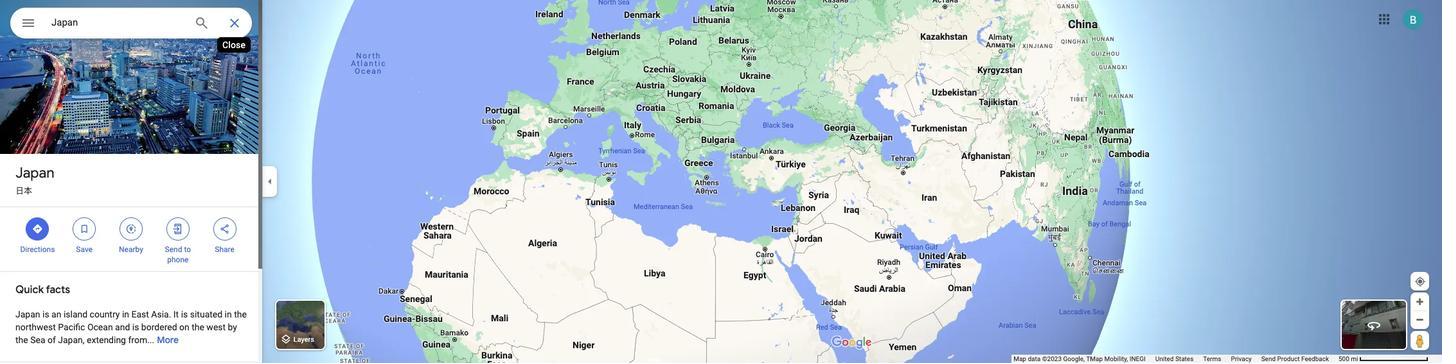 Task type: vqa. For each thing, say whether or not it's contained in the screenshot.


Task type: locate. For each thing, give the bounding box(es) containing it.
map data ©2023 google, tmap mobility, inegi
[[1014, 356, 1146, 363]]

zoom in image
[[1416, 298, 1425, 307]]

is right and
[[132, 323, 139, 333]]

send inside send product feedback button
[[1262, 356, 1276, 363]]

None field
[[51, 15, 184, 30]]

0 horizontal spatial the
[[15, 336, 28, 346]]

the left sea
[[15, 336, 28, 346]]

the right on
[[192, 323, 204, 333]]

500 mi button
[[1339, 356, 1429, 363]]

east
[[131, 310, 149, 320]]

from...
[[128, 336, 154, 346]]

united states button
[[1156, 356, 1194, 364]]

phone
[[167, 256, 189, 265]]

by
[[228, 323, 237, 333]]


[[32, 222, 43, 237]]

map
[[1014, 356, 1027, 363]]

collapse side panel image
[[263, 175, 277, 189]]

1 japan from the top
[[15, 165, 54, 183]]

footer inside google maps element
[[1014, 356, 1339, 364]]

actions for japan region
[[0, 208, 262, 272]]

Japan field
[[10, 8, 252, 39]]

0 horizontal spatial is
[[42, 310, 49, 320]]

show street view coverage image
[[1411, 332, 1430, 351]]

0 vertical spatial send
[[165, 246, 182, 255]]

in up by
[[225, 310, 232, 320]]

privacy
[[1232, 356, 1252, 363]]

is right it at bottom
[[181, 310, 188, 320]]

street view image
[[1367, 318, 1382, 334]]

inegi
[[1130, 356, 1146, 363]]

pacific
[[58, 323, 85, 333]]

is
[[42, 310, 49, 320], [181, 310, 188, 320], [132, 323, 139, 333]]

quick
[[15, 284, 44, 297]]

feedback
[[1302, 356, 1330, 363]]

nearby
[[119, 246, 143, 255]]

1 horizontal spatial the
[[192, 323, 204, 333]]

2 horizontal spatial is
[[181, 310, 188, 320]]

©2023
[[1043, 356, 1062, 363]]

1 horizontal spatial send
[[1262, 356, 1276, 363]]

share
[[215, 246, 235, 255]]

日本
[[15, 186, 32, 196]]

japan inside "japan is an island country in east asia. it is situated in the northwest pacific ocean and is bordered on the west by the sea of japan, extending from..."
[[15, 310, 40, 320]]

0 horizontal spatial send
[[165, 246, 182, 255]]

united
[[1156, 356, 1174, 363]]

1 horizontal spatial in
[[225, 310, 232, 320]]


[[172, 222, 184, 237]]

situated
[[190, 310, 223, 320]]

send inside send to phone
[[165, 246, 182, 255]]

in
[[122, 310, 129, 320], [225, 310, 232, 320]]

0 horizontal spatial in
[[122, 310, 129, 320]]

footer
[[1014, 356, 1339, 364]]

japan up 日本
[[15, 165, 54, 183]]

japan
[[15, 165, 54, 183], [15, 310, 40, 320]]

is left an
[[42, 310, 49, 320]]

send product feedback button
[[1262, 356, 1330, 364]]

privacy button
[[1232, 356, 1252, 364]]

none field inside japan field
[[51, 15, 184, 30]]

send
[[165, 246, 182, 255], [1262, 356, 1276, 363]]

footer containing map data ©2023 google, tmap mobility, inegi
[[1014, 356, 1339, 364]]

1 horizontal spatial is
[[132, 323, 139, 333]]

send left product
[[1262, 356, 1276, 363]]

the up by
[[234, 310, 247, 320]]

in up and
[[122, 310, 129, 320]]

send product feedback
[[1262, 356, 1330, 363]]

send up phone
[[165, 246, 182, 255]]

zoom out image
[[1416, 316, 1425, 325]]

japan 日本
[[15, 165, 54, 196]]

2 japan from the top
[[15, 310, 40, 320]]

an
[[51, 310, 61, 320]]

island
[[64, 310, 88, 320]]

japan up northwest on the left bottom of page
[[15, 310, 40, 320]]

2 horizontal spatial the
[[234, 310, 247, 320]]

directions
[[20, 246, 55, 255]]

0 vertical spatial japan
[[15, 165, 54, 183]]

the
[[234, 310, 247, 320], [192, 323, 204, 333], [15, 336, 28, 346]]

1 vertical spatial send
[[1262, 356, 1276, 363]]

extending
[[87, 336, 126, 346]]

1 vertical spatial japan
[[15, 310, 40, 320]]


[[79, 222, 90, 237]]

of
[[48, 336, 56, 346]]

japan,
[[58, 336, 85, 346]]

ocean
[[87, 323, 113, 333]]

2 in from the left
[[225, 310, 232, 320]]

bordered
[[141, 323, 177, 333]]



Task type: describe. For each thing, give the bounding box(es) containing it.
and
[[115, 323, 130, 333]]

terms
[[1204, 356, 1222, 363]]

japan is an island country in east asia. it is situated in the northwest pacific ocean and is bordered on the west by the sea of japan, extending from...
[[15, 310, 247, 346]]

japan main content
[[0, 0, 262, 364]]

states
[[1176, 356, 1194, 363]]

2 vertical spatial the
[[15, 336, 28, 346]]

it
[[173, 310, 179, 320]]

quick facts
[[15, 284, 70, 297]]

send to phone
[[165, 246, 191, 265]]

more button
[[157, 325, 179, 357]]

product
[[1278, 356, 1300, 363]]

japan for japan is an island country in east asia. it is situated in the northwest pacific ocean and is bordered on the west by the sea of japan, extending from...
[[15, 310, 40, 320]]

mobility,
[[1105, 356, 1129, 363]]

save
[[76, 246, 93, 255]]


[[219, 222, 231, 237]]

1 in from the left
[[122, 310, 129, 320]]

country
[[90, 310, 120, 320]]

sea
[[30, 336, 45, 346]]


[[21, 14, 36, 32]]

0 vertical spatial the
[[234, 310, 247, 320]]

japan for japan 日本
[[15, 165, 54, 183]]

west
[[207, 323, 226, 333]]

united states
[[1156, 356, 1194, 363]]

terms button
[[1204, 356, 1222, 364]]

data
[[1028, 356, 1041, 363]]

show your location image
[[1415, 276, 1427, 288]]

 search field
[[10, 8, 252, 41]]

google maps element
[[0, 0, 1443, 364]]

500 mi
[[1339, 356, 1359, 363]]

more
[[157, 335, 179, 347]]

send for send to phone
[[165, 246, 182, 255]]

500
[[1339, 356, 1350, 363]]

northwest
[[15, 323, 56, 333]]

facts
[[46, 284, 70, 297]]

layers
[[294, 336, 314, 345]]

tmap
[[1087, 356, 1103, 363]]

1 vertical spatial the
[[192, 323, 204, 333]]

mi
[[1352, 356, 1359, 363]]

to
[[184, 246, 191, 255]]

send for send product feedback
[[1262, 356, 1276, 363]]

asia.
[[151, 310, 171, 320]]


[[125, 222, 137, 237]]

on
[[179, 323, 190, 333]]

google,
[[1064, 356, 1085, 363]]

 button
[[10, 8, 46, 41]]



